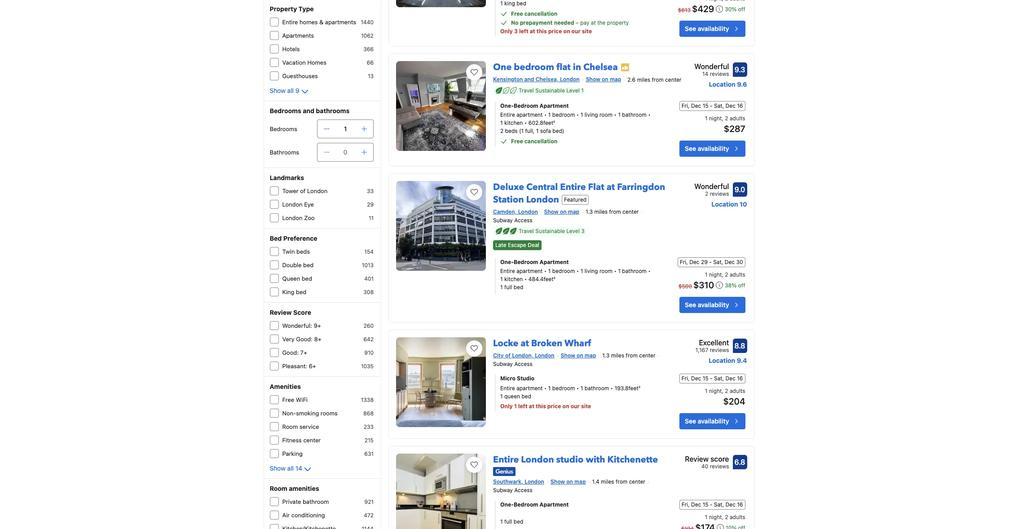 Task type: describe. For each thing, give the bounding box(es) containing it.
entire apartment • 1 bedroom • 1 living room • 1 bathroom • 1 kitchen • 602.8feet² 2 beds (1 full, 1 sofa bed)
[[500, 111, 651, 134]]

score
[[711, 455, 729, 463]]

fri, dec 15 - sat, dec 16 for kitchenette
[[682, 501, 743, 508]]

642
[[364, 336, 374, 343]]

locke at broken wharf
[[493, 337, 591, 349]]

one-bedroom apartment for london
[[500, 501, 569, 508]]

king bed
[[282, 288, 306, 296]]

bedrooms and bathrooms
[[270, 107, 350, 115]]

zoo
[[304, 214, 315, 221]]

london down tower
[[282, 201, 303, 208]]

show on map down wharf
[[561, 352, 596, 359]]

reviews inside review score 40 reviews
[[710, 463, 729, 470]]

excellent element
[[696, 337, 729, 348]]

show all 14 button
[[270, 464, 313, 475]]

show on map for entire
[[544, 208, 580, 215]]

london down flat
[[560, 76, 580, 83]]

2 , from the top
[[722, 271, 724, 278]]

property
[[607, 19, 629, 26]]

price inside micro studio entire apartment • 1 bedroom • 1 bathroom • 193.8feet² 1 queen bed only 1 left at this price on our site
[[547, 403, 561, 409]]

room for room amenities
[[270, 485, 287, 492]]

pay
[[580, 19, 590, 26]]

see for 4th see availability link from the bottom
[[685, 25, 696, 32]]

level for entire
[[567, 228, 580, 235]]

eye
[[304, 201, 314, 208]]

0 vertical spatial good:
[[296, 336, 313, 343]]

london inside deluxe central entire flat at farringdon station london
[[526, 193, 559, 206]]

night inside 1 night , 2 adults $287
[[709, 115, 722, 122]]

15 for entire london studio with kitchenette
[[703, 501, 709, 508]]

401
[[364, 275, 374, 282]]

non-smoking rooms
[[282, 410, 338, 417]]

deluxe central entire flat at farringdon station london
[[493, 181, 665, 206]]

miles for southwark, london
[[601, 479, 614, 485]]

left inside micro studio entire apartment • 1 bedroom • 1 bathroom • 193.8feet² 1 queen bed only 1 left at this price on our site
[[518, 403, 528, 409]]

location 9.4
[[709, 356, 747, 364]]

bed inside one-bedroom apartment entire apartment • 1 bedroom • 1 living room • 1 bathroom • 1 kitchen • 484.4feet² 1 full bed
[[514, 284, 523, 290]]

location for one bedroom flat in chelsea
[[709, 80, 736, 88]]

locke at broken wharf link
[[493, 334, 591, 349]]

excellent 1,167 reviews
[[696, 339, 729, 353]]

2 inside wonderful 2 reviews
[[705, 190, 708, 197]]

living inside one-bedroom apartment entire apartment • 1 bedroom • 1 living room • 1 bathroom • 1 kitchen • 484.4feet² 1 full bed
[[585, 268, 598, 274]]

2 free cancellation from the top
[[511, 138, 558, 144]]

at down prepayment
[[530, 28, 535, 35]]

13
[[368, 73, 374, 80]]

homes
[[300, 18, 318, 26]]

service
[[300, 423, 319, 430]]

6+
[[309, 362, 316, 370]]

dec down 1,167
[[691, 375, 701, 382]]

2 16 from the top
[[737, 375, 743, 382]]

room amenities
[[270, 485, 319, 492]]

4 adults from the top
[[730, 514, 745, 521]]

2 vertical spatial free
[[282, 396, 294, 403]]

1.3 for excellent
[[602, 352, 610, 359]]

hotels
[[282, 45, 300, 53]]

0 vertical spatial 29
[[367, 201, 374, 208]]

wonderful element for deluxe central entire flat at farringdon station london
[[694, 181, 729, 192]]

see availability link for flat's one-bedroom apartment link
[[680, 140, 745, 157]]

1.3 miles from center subway access for excellent
[[493, 352, 656, 368]]

kitchenette
[[608, 454, 658, 466]]

wonderful for deluxe central entire flat at farringdon station london
[[694, 182, 729, 190]]

london,
[[512, 352, 534, 359]]

one- for one
[[500, 102, 514, 109]]

0 vertical spatial free
[[511, 10, 523, 17]]

wonderful for one bedroom flat in chelsea
[[694, 62, 729, 70]]

$310
[[694, 280, 714, 290]]

bed right the 'queen'
[[302, 275, 312, 282]]

on for southwark, london
[[567, 478, 573, 485]]

$204
[[723, 396, 745, 407]]

1,167
[[696, 347, 708, 353]]

off for $310
[[738, 282, 745, 289]]

deluxe central entire flat at farringdon station london link
[[493, 177, 665, 206]]

1 night , 2 adults $287
[[705, 115, 745, 134]]

0 vertical spatial site
[[582, 28, 592, 35]]

show on map for flat
[[586, 76, 621, 83]]

see for see availability link related to micro studio link
[[685, 417, 696, 425]]

1 vertical spatial free
[[511, 138, 523, 144]]

room service
[[282, 423, 319, 430]]

33
[[367, 188, 374, 195]]

0 vertical spatial this
[[537, 28, 547, 35]]

entire up southwark,
[[493, 454, 519, 466]]

entire inside entire apartment • 1 bedroom • 1 living room • 1 bathroom • 1 kitchen • 602.8feet² 2 beds (1 full, 1 sofa bed)
[[500, 111, 515, 118]]

2 inside entire apartment • 1 bedroom • 1 living room • 1 bathroom • 1 kitchen • 602.8feet² 2 beds (1 full, 1 sofa bed)
[[500, 127, 504, 134]]

entire down property type
[[282, 18, 298, 26]]

london up eye
[[307, 187, 328, 195]]

at left the
[[591, 19, 596, 26]]

wonderful: 9+
[[282, 322, 321, 329]]

see availability link for second one-bedroom apartment link
[[680, 297, 745, 313]]

10
[[740, 200, 747, 208]]

9.4
[[737, 356, 747, 364]]

16 for entire london studio with kitchenette
[[737, 501, 743, 508]]

kensington and chelsea, london
[[493, 76, 580, 83]]

2 adults from the top
[[730, 271, 745, 278]]

location for deluxe central entire flat at farringdon station london
[[712, 200, 738, 208]]

- up $310
[[709, 259, 712, 265]]

see availability for see availability link associated with second one-bedroom apartment link
[[685, 301, 729, 308]]

1 night , 2 adults $204
[[705, 388, 745, 407]]

landmarks
[[270, 174, 304, 181]]

site inside micro studio entire apartment • 1 bedroom • 1 bathroom • 193.8feet² 1 queen bed only 1 left at this price on our site
[[581, 403, 591, 409]]

center left wonderful 14 reviews
[[665, 76, 682, 83]]

rooms
[[321, 410, 338, 417]]

$429
[[692, 3, 714, 14]]

bed down southwark, london
[[514, 518, 523, 525]]

1 cancellation from the top
[[525, 10, 558, 17]]

review for score
[[270, 309, 292, 316]]

center down service
[[303, 437, 321, 444]]

tower of london
[[282, 187, 328, 195]]

no prepayment needed – pay at the property
[[511, 19, 629, 26]]

bedroom inside one-bedroom apartment entire apartment • 1 bedroom • 1 living room • 1 bathroom • 1 kitchen • 484.4feet² 1 full bed
[[552, 268, 575, 274]]

7+
[[300, 349, 307, 356]]

camden, london
[[493, 208, 538, 215]]

0
[[343, 148, 347, 156]]

access for london
[[514, 487, 533, 494]]

deal
[[528, 241, 539, 248]]

1 night , 2 adults for 30
[[705, 271, 745, 278]]

wifi
[[296, 396, 308, 403]]

chelsea,
[[536, 76, 559, 83]]

4 , from the top
[[722, 514, 724, 521]]

adults inside 1 night , 2 adults $287
[[730, 115, 745, 122]]

apartments
[[325, 18, 356, 26]]

fitness
[[282, 437, 302, 444]]

215
[[365, 437, 374, 444]]

fri, for 1.4 miles from center
[[682, 501, 690, 508]]

910
[[364, 349, 374, 356]]

one- inside one-bedroom apartment entire apartment • 1 bedroom • 1 living room • 1 bathroom • 1 kitchen • 484.4feet² 1 full bed
[[500, 259, 514, 265]]

travel for central
[[519, 228, 534, 235]]

9+
[[314, 322, 321, 329]]

1 night , 2 adults for 16
[[705, 514, 745, 521]]

all for 14
[[287, 464, 294, 472]]

location 10
[[712, 200, 747, 208]]

parking
[[282, 450, 303, 457]]

bathrooms
[[270, 149, 299, 156]]

level for flat
[[567, 87, 580, 94]]

studio
[[556, 454, 584, 466]]

reviews for 9.0
[[710, 190, 729, 197]]

bed right king
[[517, 0, 526, 7]]

escape
[[508, 241, 526, 248]]

$500
[[679, 283, 692, 290]]

full,
[[525, 127, 535, 134]]

dec left "30" at the right
[[725, 259, 735, 265]]

2.6
[[628, 76, 636, 83]]

11
[[369, 215, 374, 221]]

show all 9
[[270, 87, 299, 94]]

miles right 2.6
[[637, 76, 650, 83]]

london eye
[[282, 201, 314, 208]]

of for tower
[[300, 187, 306, 195]]

bedroom for bedroom
[[514, 102, 538, 109]]

reviews for 8.8
[[710, 347, 729, 353]]

–
[[576, 19, 579, 26]]

one bedroom flat in chelsea link
[[493, 57, 618, 73]]

1 only from the top
[[500, 28, 513, 35]]

dec down the '6.8'
[[726, 501, 736, 508]]

one-bedroom apartment for bedroom
[[500, 102, 569, 109]]

0 horizontal spatial beds
[[296, 248, 310, 255]]

review score
[[270, 309, 311, 316]]

1 free cancellation from the top
[[511, 10, 558, 17]]

entire inside micro studio entire apartment • 1 bedroom • 1 bathroom • 193.8feet² 1 queen bed only 1 left at this price on our site
[[500, 385, 515, 392]]

(1
[[519, 127, 524, 134]]

subway for deluxe central entire flat at farringdon station london
[[493, 217, 513, 224]]

1 inside 1 night , 2 adults $287
[[705, 115, 708, 122]]

entire inside one-bedroom apartment entire apartment • 1 bedroom • 1 living room • 1 bathroom • 1 kitchen • 484.4feet² 1 full bed
[[500, 268, 515, 274]]

availability for micro studio link
[[698, 417, 729, 425]]

, inside 1 night , 2 adults $287
[[722, 115, 724, 122]]

locke
[[493, 337, 519, 349]]

property type
[[270, 5, 314, 13]]

, inside 1 night , 2 adults $204
[[722, 388, 724, 395]]

bed right the king
[[296, 288, 306, 296]]

studio
[[517, 375, 535, 382]]

from right 2.6
[[652, 76, 664, 83]]

bed)
[[553, 127, 564, 134]]

flat
[[556, 61, 571, 73]]

london down station
[[518, 208, 538, 215]]

subway for entire london studio with kitchenette
[[493, 487, 513, 494]]

preference
[[283, 234, 317, 242]]

with
[[586, 454, 605, 466]]

bedroom inside micro studio entire apartment • 1 bedroom • 1 bathroom • 193.8feet² 1 queen bed only 1 left at this price on our site
[[552, 385, 575, 392]]

bedroom for london
[[514, 501, 538, 508]]

2 inside 1 night , 2 adults $287
[[725, 115, 728, 122]]

show for kensington and chelsea, london
[[586, 76, 601, 83]]

sat, left "30" at the right
[[713, 259, 723, 265]]

locke at broken wharf image
[[396, 337, 486, 427]]

1 see availability link from the top
[[680, 21, 745, 37]]

2 one-bedroom apartment link from the top
[[500, 258, 652, 266]]

one
[[493, 61, 512, 73]]

2 access from the top
[[514, 361, 533, 368]]

southwark, london
[[493, 478, 544, 485]]

bed right double
[[303, 261, 314, 269]]

sustainable for central
[[536, 228, 565, 235]]

at up city of london, london
[[521, 337, 529, 349]]

- for 1.4 miles from center
[[710, 501, 713, 508]]

non-
[[282, 410, 296, 417]]

map down wharf
[[585, 352, 596, 359]]

&
[[319, 18, 324, 26]]

the
[[597, 19, 606, 26]]

one-bedroom apartment link for studio
[[500, 501, 652, 509]]

38%
[[725, 282, 737, 289]]

2 inside 1 night , 2 adults $204
[[725, 388, 728, 395]]

2 subway from the top
[[493, 361, 513, 368]]

from for city of london, london
[[626, 352, 638, 359]]

8.8
[[735, 342, 745, 350]]

review for score
[[685, 455, 709, 463]]

bathroom inside micro studio entire apartment • 1 bedroom • 1 bathroom • 193.8feet² 1 queen bed only 1 left at this price on our site
[[585, 385, 609, 392]]

1.3 miles from center subway access for wonderful
[[493, 209, 639, 224]]

0 vertical spatial price
[[548, 28, 562, 35]]

15 for one bedroom flat in chelsea
[[703, 102, 709, 109]]

late escape deal
[[495, 241, 539, 248]]

bedroom inside entire apartment • 1 bedroom • 1 living room • 1 bathroom • 1 kitchen • 602.8feet² 2 beds (1 full, 1 sofa bed)
[[552, 111, 575, 118]]

scored 8.8 element
[[733, 339, 747, 353]]

14 inside wonderful 14 reviews
[[703, 70, 708, 77]]



Task type: vqa. For each thing, say whether or not it's contained in the screenshot.
book
no



Task type: locate. For each thing, give the bounding box(es) containing it.
show on map
[[586, 76, 621, 83], [544, 208, 580, 215], [561, 352, 596, 359], [551, 478, 586, 485]]

2 vertical spatial one-bedroom apartment link
[[500, 501, 652, 509]]

on down the needed
[[563, 28, 570, 35]]

4 availability from the top
[[698, 417, 729, 425]]

dec up 1 night , 2 adults $287
[[726, 102, 736, 109]]

good: 7+
[[282, 349, 307, 356]]

apartment inside one-bedroom apartment entire apartment • 1 bedroom • 1 living room • 1 bathroom • 1 kitchen • 484.4feet² 1 full bed
[[517, 268, 543, 274]]

access for central
[[514, 217, 533, 224]]

price down micro studio link
[[547, 403, 561, 409]]

2 vertical spatial subway
[[493, 487, 513, 494]]

queen bed
[[282, 275, 312, 282]]

1 vertical spatial only
[[500, 403, 513, 409]]

fri,
[[682, 102, 690, 109], [680, 259, 688, 265], [682, 375, 690, 382], [682, 501, 690, 508]]

3 see from the top
[[685, 301, 696, 308]]

0 vertical spatial apartment
[[517, 111, 543, 118]]

1 vertical spatial bedrooms
[[270, 125, 297, 133]]

location left 10
[[712, 200, 738, 208]]

entire london studio with kitchenette image
[[396, 454, 486, 529]]

london
[[560, 76, 580, 83], [307, 187, 328, 195], [526, 193, 559, 206], [282, 201, 303, 208], [518, 208, 538, 215], [282, 214, 303, 221], [535, 352, 555, 359], [521, 454, 554, 466], [525, 478, 544, 485]]

1 vertical spatial fri, dec 15 - sat, dec 16
[[682, 375, 743, 382]]

access inside 1.4 miles from center subway access
[[514, 487, 533, 494]]

1 room from the top
[[600, 111, 613, 118]]

micro studio link
[[500, 375, 652, 383]]

sustainable down chelsea,
[[536, 87, 565, 94]]

vacation
[[282, 59, 306, 66]]

sustainable for bedroom
[[536, 87, 565, 94]]

fri, for 2.6 miles from center
[[682, 102, 690, 109]]

our inside micro studio entire apartment • 1 bedroom • 1 bathroom • 193.8feet² 1 queen bed only 1 left at this price on our site
[[571, 403, 580, 409]]

chelsea
[[584, 61, 618, 73]]

- up 1 night , 2 adults $287
[[710, 102, 713, 109]]

amenities
[[289, 485, 319, 492]]

0 vertical spatial only
[[500, 28, 513, 35]]

miles inside 1.4 miles from center subway access
[[601, 479, 614, 485]]

1 vertical spatial subway
[[493, 361, 513, 368]]

1 vertical spatial review
[[685, 455, 709, 463]]

1 horizontal spatial beds
[[505, 127, 518, 134]]

1 all from the top
[[287, 87, 294, 94]]

kitchen inside one-bedroom apartment entire apartment • 1 bedroom • 1 living room • 1 bathroom • 1 kitchen • 484.4feet² 1 full bed
[[504, 276, 523, 282]]

entire up queen
[[500, 385, 515, 392]]

0 horizontal spatial of
[[300, 187, 306, 195]]

0 vertical spatial sustainable
[[536, 87, 565, 94]]

show inside dropdown button
[[270, 464, 286, 472]]

4 reviews from the top
[[710, 463, 729, 470]]

from for camden, london
[[609, 209, 621, 215]]

0 vertical spatial our
[[572, 28, 581, 35]]

of for city
[[505, 352, 511, 359]]

0 horizontal spatial 3
[[514, 28, 518, 35]]

0 vertical spatial 1 night , 2 adults
[[705, 271, 745, 278]]

1 inside 1 night , 2 adults $204
[[705, 388, 708, 395]]

full down southwark,
[[504, 518, 512, 525]]

all inside dropdown button
[[287, 464, 294, 472]]

and left chelsea,
[[524, 76, 534, 83]]

1 horizontal spatial 1.3
[[602, 352, 610, 359]]

2 all from the top
[[287, 464, 294, 472]]

our
[[572, 28, 581, 35], [571, 403, 580, 409]]

living inside entire apartment • 1 bedroom • 1 living room • 1 bathroom • 1 kitchen • 602.8feet² 2 beds (1 full, 1 sofa bed)
[[585, 111, 598, 118]]

show for city of london, london
[[561, 352, 575, 359]]

1 fri, dec 15 - sat, dec 16 from the top
[[682, 102, 743, 109]]

one-bedroom apartment up 602.8feet² at the right
[[500, 102, 569, 109]]

9.3
[[735, 65, 745, 74]]

1 kitchen from the top
[[504, 119, 523, 126]]

apartment for london
[[540, 501, 569, 508]]

see for see availability link associated with flat's one-bedroom apartment link
[[685, 144, 696, 152]]

1.3 up micro studio link
[[602, 352, 610, 359]]

off for $429
[[738, 6, 745, 12]]

bed preference
[[270, 234, 317, 242]]

1 horizontal spatial 29
[[701, 259, 708, 265]]

- down review score 40 reviews in the bottom right of the page
[[710, 501, 713, 508]]

micro studio entire apartment • 1 bedroom • 1 bathroom • 193.8feet² 1 queen bed only 1 left at this price on our site
[[500, 375, 641, 409]]

1 vertical spatial apartment
[[517, 268, 543, 274]]

2 bedroom from the top
[[514, 259, 538, 265]]

1 vertical spatial site
[[581, 403, 591, 409]]

at inside deluxe central entire flat at farringdon station london
[[607, 181, 615, 193]]

1 vertical spatial our
[[571, 403, 580, 409]]

room
[[600, 111, 613, 118], [600, 268, 613, 274]]

1 wonderful from the top
[[694, 62, 729, 70]]

1.3
[[586, 209, 593, 215], [602, 352, 610, 359]]

fri, dec 15 - sat, dec 16 up 1 night , 2 adults $204
[[682, 375, 743, 382]]

one-bedroom apartment entire apartment • 1 bedroom • 1 living room • 1 bathroom • 1 kitchen • 484.4feet² 1 full bed
[[500, 259, 651, 290]]

bathroom inside entire apartment • 1 bedroom • 1 living room • 1 bathroom • 1 kitchen • 602.8feet² 2 beds (1 full, 1 sofa bed)
[[622, 111, 647, 118]]

0 vertical spatial all
[[287, 87, 294, 94]]

1 vertical spatial 16
[[737, 375, 743, 382]]

0 vertical spatial apartment
[[540, 102, 569, 109]]

bedroom inside one-bedroom apartment entire apartment • 1 bedroom • 1 living room • 1 bathroom • 1 kitchen • 484.4feet² 1 full bed
[[514, 259, 538, 265]]

only inside micro studio entire apartment • 1 bedroom • 1 bathroom • 193.8feet² 1 queen bed only 1 left at this price on our site
[[500, 403, 513, 409]]

on for kensington and chelsea, london
[[602, 76, 609, 83]]

2 one-bedroom apartment from the top
[[500, 501, 569, 508]]

1 vertical spatial level
[[567, 228, 580, 235]]

2 bedrooms from the top
[[270, 125, 297, 133]]

0 vertical spatial review
[[270, 309, 292, 316]]

center inside 1.4 miles from center subway access
[[629, 479, 645, 485]]

1 vertical spatial one-
[[500, 259, 514, 265]]

1 vertical spatial left
[[518, 403, 528, 409]]

14 down the parking
[[295, 464, 302, 472]]

reviews inside excellent 1,167 reviews
[[710, 347, 729, 353]]

map left 1.4
[[575, 478, 586, 485]]

1 vertical spatial 1 night , 2 adults
[[705, 514, 745, 521]]

wonderful element
[[694, 61, 729, 72], [694, 181, 729, 192]]

1 level from the top
[[567, 87, 580, 94]]

and for bedrooms
[[303, 107, 314, 115]]

1 travel from the top
[[519, 87, 534, 94]]

left down prepayment
[[519, 28, 529, 35]]

fri, dec 15 - sat, dec 16 down 40
[[682, 501, 743, 508]]

30% off
[[725, 6, 745, 12]]

1 wonderful element from the top
[[694, 61, 729, 72]]

miles for city of london, london
[[611, 352, 624, 359]]

0 horizontal spatial and
[[303, 107, 314, 115]]

2 see availability from the top
[[685, 144, 729, 152]]

2 vertical spatial location
[[709, 356, 735, 364]]

full inside one-bedroom apartment entire apartment • 1 bedroom • 1 living room • 1 bathroom • 1 kitchen • 484.4feet² 1 full bed
[[504, 284, 512, 290]]

scored 9.0 element
[[733, 182, 747, 197]]

see availability for see availability link associated with flat's one-bedroom apartment link
[[685, 144, 729, 152]]

city
[[493, 352, 504, 359]]

1 vertical spatial free cancellation
[[511, 138, 558, 144]]

1 full from the top
[[504, 284, 512, 290]]

apartment inside one-bedroom apartment entire apartment • 1 bedroom • 1 living room • 1 bathroom • 1 kitchen • 484.4feet² 1 full bed
[[540, 259, 569, 265]]

1 vertical spatial 3
[[581, 228, 585, 235]]

bedroom up 602.8feet² at the right
[[514, 102, 538, 109]]

availability down $310
[[698, 301, 729, 308]]

0 vertical spatial cancellation
[[525, 10, 558, 17]]

travel
[[519, 87, 534, 94], [519, 228, 534, 235]]

1 vertical spatial full
[[504, 518, 512, 525]]

bathroom inside one-bedroom apartment entire apartment • 1 bedroom • 1 living room • 1 bathroom • 1 kitchen • 484.4feet² 1 full bed
[[622, 268, 647, 274]]

2 living from the top
[[585, 268, 598, 274]]

show on map for studio
[[551, 478, 586, 485]]

1 vertical spatial this
[[536, 403, 546, 409]]

availability for flat's one-bedroom apartment link
[[698, 144, 729, 152]]

868
[[363, 410, 374, 417]]

london right southwark,
[[525, 478, 544, 485]]

dec down review score 40 reviews in the bottom right of the page
[[691, 501, 701, 508]]

sat, for 2.6 miles from center
[[714, 102, 724, 109]]

0 vertical spatial of
[[300, 187, 306, 195]]

room inside entire apartment • 1 bedroom • 1 living room • 1 bathroom • 1 kitchen • 602.8feet² 2 beds (1 full, 1 sofa bed)
[[600, 111, 613, 118]]

1 one-bedroom apartment link from the top
[[500, 102, 652, 110]]

1 one- from the top
[[500, 102, 514, 109]]

at right flat
[[607, 181, 615, 193]]

deluxe
[[493, 181, 524, 193]]

show inside dropdown button
[[270, 87, 286, 94]]

room down non-
[[282, 423, 298, 430]]

subway down city on the left bottom of page
[[493, 361, 513, 368]]

2 vertical spatial apartment
[[517, 385, 543, 392]]

scored 9.3 element
[[733, 62, 747, 77]]

1 16 from the top
[[737, 102, 743, 109]]

deluxe central entire flat at farringdon station london image
[[396, 181, 486, 271]]

1 subway from the top
[[493, 217, 513, 224]]

1 sustainable from the top
[[536, 87, 565, 94]]

3 subway from the top
[[493, 487, 513, 494]]

1.3 miles from center subway access
[[493, 209, 639, 224], [493, 352, 656, 368]]

bedroom up 1 full bed
[[514, 501, 538, 508]]

0 horizontal spatial review
[[270, 309, 292, 316]]

1 availability from the top
[[698, 25, 729, 32]]

one- down late
[[500, 259, 514, 265]]

3 apartment from the top
[[517, 385, 543, 392]]

2 room from the top
[[600, 268, 613, 274]]

see availability link down 1 night , 2 adults $287
[[680, 140, 745, 157]]

1.4
[[592, 479, 600, 485]]

-
[[710, 102, 713, 109], [709, 259, 712, 265], [710, 375, 713, 382], [710, 501, 713, 508]]

from up 193.8feet²
[[626, 352, 638, 359]]

2 15 from the top
[[703, 375, 709, 382]]

center for camden, london
[[623, 209, 639, 215]]

1 vertical spatial 1.3 miles from center subway access
[[493, 352, 656, 368]]

room up private
[[270, 485, 287, 492]]

1
[[500, 0, 503, 7], [581, 87, 584, 94], [548, 111, 551, 118], [581, 111, 583, 118], [618, 111, 621, 118], [705, 115, 708, 122], [500, 119, 503, 126], [344, 125, 347, 133], [536, 127, 539, 134], [548, 268, 551, 274], [581, 268, 583, 274], [618, 268, 621, 274], [705, 271, 708, 278], [500, 276, 503, 282], [500, 284, 503, 290], [548, 385, 551, 392], [581, 385, 583, 392], [705, 388, 708, 395], [500, 393, 503, 400], [514, 403, 517, 409], [705, 514, 708, 521], [500, 518, 503, 525]]

on down micro studio link
[[563, 403, 569, 409]]

fri, dec 15 - sat, dec 16 up 1 night , 2 adults $287
[[682, 102, 743, 109]]

1 vertical spatial one-bedroom apartment link
[[500, 258, 652, 266]]

flat
[[588, 181, 604, 193]]

all inside dropdown button
[[287, 87, 294, 94]]

center for southwark, london
[[629, 479, 645, 485]]

0 horizontal spatial 29
[[367, 201, 374, 208]]

kensington
[[493, 76, 523, 83]]

wonderful element up "location 10"
[[694, 181, 729, 192]]

3 reviews from the top
[[710, 347, 729, 353]]

3 see availability link from the top
[[680, 297, 745, 313]]

3 15 from the top
[[703, 501, 709, 508]]

3 access from the top
[[514, 487, 533, 494]]

fri, dec 15 - sat, dec 16 for chelsea
[[682, 102, 743, 109]]

1 vertical spatial living
[[585, 268, 598, 274]]

0 horizontal spatial 1.3
[[586, 209, 593, 215]]

london inside 'entire london studio with kitchenette' link
[[521, 454, 554, 466]]

0 vertical spatial fri, dec 15 - sat, dec 16
[[682, 102, 743, 109]]

this inside micro studio entire apartment • 1 bedroom • 1 bathroom • 193.8feet² 1 queen bed only 1 left at this price on our site
[[536, 403, 546, 409]]

free left wifi on the left bottom of the page
[[282, 396, 294, 403]]

1 , from the top
[[722, 115, 724, 122]]

availability down the $429
[[698, 25, 729, 32]]

1 reviews from the top
[[710, 70, 729, 77]]

1 vertical spatial beds
[[296, 248, 310, 255]]

0 vertical spatial living
[[585, 111, 598, 118]]

map left 2.6
[[610, 76, 621, 83]]

1.3 for wonderful
[[586, 209, 593, 215]]

9.0
[[735, 185, 745, 193]]

1.3 down the featured at the top right of page
[[586, 209, 593, 215]]

4 see availability link from the top
[[680, 413, 745, 430]]

2 off from the top
[[738, 282, 745, 289]]

london zoo
[[282, 214, 315, 221]]

reviews for 9.3
[[710, 70, 729, 77]]

1440
[[361, 19, 374, 26]]

off right the 38%
[[738, 282, 745, 289]]

2 full from the top
[[504, 518, 512, 525]]

6.8
[[735, 458, 745, 466]]

3 one- from the top
[[500, 501, 514, 508]]

1 apartment from the top
[[540, 102, 569, 109]]

room for room service
[[282, 423, 298, 430]]

king
[[504, 0, 515, 7]]

subway down southwark,
[[493, 487, 513, 494]]

0 vertical spatial bedrooms
[[270, 107, 301, 115]]

bedrooms for bedrooms
[[270, 125, 297, 133]]

0 vertical spatial subway
[[493, 217, 513, 224]]

0 vertical spatial full
[[504, 284, 512, 290]]

double bed
[[282, 261, 314, 269]]

2 1.3 miles from center subway access from the top
[[493, 352, 656, 368]]

apartment inside entire apartment • 1 bedroom • 1 living room • 1 bathroom • 1 kitchen • 602.8feet² 2 beds (1 full, 1 sofa bed)
[[517, 111, 543, 118]]

on inside micro studio entire apartment • 1 bedroom • 1 bathroom • 193.8feet² 1 queen bed only 1 left at this price on our site
[[563, 403, 569, 409]]

access down city of london, london
[[514, 361, 533, 368]]

see availability down 1 night , 2 adults $204
[[685, 417, 729, 425]]

broken
[[531, 337, 562, 349]]

one-bedroom apartment link for flat
[[500, 102, 652, 110]]

one bedroom flat in chelsea image
[[396, 61, 486, 151]]

2 level from the top
[[567, 228, 580, 235]]

entire
[[282, 18, 298, 26], [500, 111, 515, 118], [560, 181, 586, 193], [500, 268, 515, 274], [500, 385, 515, 392], [493, 454, 519, 466]]

2 fri, dec 15 - sat, dec 16 from the top
[[682, 375, 743, 382]]

bedroom up kensington and chelsea, london
[[514, 61, 554, 73]]

wonderful element for one bedroom flat in chelsea
[[694, 61, 729, 72]]

1 horizontal spatial and
[[524, 76, 534, 83]]

1 apartment from the top
[[517, 111, 543, 118]]

1 vertical spatial 14
[[295, 464, 302, 472]]

subway down "camden,"
[[493, 217, 513, 224]]

good: left 8+
[[296, 336, 313, 343]]

reviews up location 9.4
[[710, 347, 729, 353]]

dec down location 9.4
[[726, 375, 736, 382]]

kitchen up (1
[[504, 119, 523, 126]]

1 vertical spatial location
[[712, 200, 738, 208]]

sat, for 1.3 miles from center
[[714, 375, 724, 382]]

8+
[[314, 336, 322, 343]]

- up 1 night , 2 adults $204
[[710, 375, 713, 382]]

0 vertical spatial wonderful
[[694, 62, 729, 70]]

all for 9
[[287, 87, 294, 94]]

london down broken
[[535, 352, 555, 359]]

micro
[[500, 375, 516, 382]]

center down farringdon
[[623, 209, 639, 215]]

1 king bed
[[500, 0, 526, 7]]

2 vertical spatial fri, dec 15 - sat, dec 16
[[682, 501, 743, 508]]

3 fri, dec 15 - sat, dec 16 from the top
[[682, 501, 743, 508]]

wonderful:
[[282, 322, 312, 329]]

bed inside micro studio entire apartment • 1 bedroom • 1 bathroom • 193.8feet² 1 queen bed only 1 left at this price on our site
[[522, 393, 531, 400]]

our down micro studio link
[[571, 403, 580, 409]]

free cancellation down full,
[[511, 138, 558, 144]]

0 vertical spatial one-bedroom apartment
[[500, 102, 569, 109]]

from down kitchenette
[[616, 479, 628, 485]]

2 availability from the top
[[698, 144, 729, 152]]

14 inside dropdown button
[[295, 464, 302, 472]]

2 vertical spatial bedroom
[[514, 501, 538, 508]]

wharf
[[565, 337, 591, 349]]

3 night from the top
[[709, 388, 722, 395]]

one-bedroom apartment link down 1.4 miles from center subway access
[[500, 501, 652, 509]]

1 bedrooms from the top
[[270, 107, 301, 115]]

on for camden, london
[[560, 208, 567, 215]]

0 vertical spatial 1.3 miles from center subway access
[[493, 209, 639, 224]]

2 kitchen from the top
[[504, 276, 523, 282]]

one-bedroom apartment link up entire apartment • 1 bedroom • 1 living room • 1 bathroom • 1 kitchen • 602.8feet² 2 beds (1 full, 1 sofa bed)
[[500, 102, 652, 110]]

4 see from the top
[[685, 417, 696, 425]]

travel for bedroom
[[519, 87, 534, 94]]

2 only from the top
[[500, 403, 513, 409]]

1 vertical spatial room
[[600, 268, 613, 274]]

2 vertical spatial 16
[[737, 501, 743, 508]]

show for camden, london
[[544, 208, 559, 215]]

- for 2.6 miles from center
[[710, 102, 713, 109]]

4 night from the top
[[709, 514, 722, 521]]

1 see availability from the top
[[685, 25, 729, 32]]

3
[[514, 28, 518, 35], [581, 228, 585, 235]]

review left score
[[685, 455, 709, 463]]

see availability
[[685, 25, 729, 32], [685, 144, 729, 152], [685, 301, 729, 308], [685, 417, 729, 425]]

2 one- from the top
[[500, 259, 514, 265]]

0 vertical spatial travel
[[519, 87, 534, 94]]

see availability for 4th see availability link from the bottom
[[685, 25, 729, 32]]

travel sustainable level 3
[[519, 228, 585, 235]]

on down wharf
[[577, 352, 583, 359]]

1 vertical spatial kitchen
[[504, 276, 523, 282]]

adults inside 1 night , 2 adults $204
[[730, 388, 745, 395]]

needed
[[554, 19, 574, 26]]

southwark,
[[493, 478, 523, 485]]

apartment up 484.4feet²
[[540, 259, 569, 265]]

on for city of london, london
[[577, 352, 583, 359]]

london down london eye
[[282, 214, 303, 221]]

0 vertical spatial 3
[[514, 28, 518, 35]]

site down pay
[[582, 28, 592, 35]]

our down –
[[572, 28, 581, 35]]

property
[[270, 5, 297, 13]]

kitchen left 484.4feet²
[[504, 276, 523, 282]]

travel up deal
[[519, 228, 534, 235]]

1 horizontal spatial 3
[[581, 228, 585, 235]]

0 vertical spatial off
[[738, 6, 745, 12]]

map for chelsea
[[610, 76, 621, 83]]

1 1 night , 2 adults from the top
[[705, 271, 745, 278]]

3 16 from the top
[[737, 501, 743, 508]]

see availability link down $310
[[680, 297, 745, 313]]

map for at
[[568, 208, 580, 215]]

1 vertical spatial 29
[[701, 259, 708, 265]]

2 vertical spatial access
[[514, 487, 533, 494]]

1 access from the top
[[514, 217, 533, 224]]

1 vertical spatial good:
[[282, 349, 299, 356]]

2 vertical spatial one-
[[500, 501, 514, 508]]

miles for camden, london
[[595, 209, 608, 215]]

show down the parking
[[270, 464, 286, 472]]

reviews up "location 10"
[[710, 190, 729, 197]]

14
[[703, 70, 708, 77], [295, 464, 302, 472]]

vacation homes
[[282, 59, 327, 66]]

wonderful
[[694, 62, 729, 70], [694, 182, 729, 190]]

bed right queen
[[522, 393, 531, 400]]

review score element
[[685, 454, 729, 465]]

3 apartment from the top
[[540, 501, 569, 508]]

see availability for see availability link related to micro studio link
[[685, 417, 729, 425]]

entire down late
[[500, 268, 515, 274]]

2 see availability link from the top
[[680, 140, 745, 157]]

on down the studio
[[567, 478, 573, 485]]

3 adults from the top
[[730, 388, 745, 395]]

0 vertical spatial 16
[[737, 102, 743, 109]]

show left "9"
[[270, 87, 286, 94]]

map for kitchenette
[[575, 478, 586, 485]]

center down kitchenette
[[629, 479, 645, 485]]

from inside 1.4 miles from center subway access
[[616, 479, 628, 485]]

30
[[736, 259, 743, 265]]

cancellation up prepayment
[[525, 10, 558, 17]]

farringdon
[[617, 181, 665, 193]]

reviews inside wonderful 2 reviews
[[710, 190, 729, 197]]

travel sustainable level 1
[[519, 87, 584, 94]]

from for southwark, london
[[616, 479, 628, 485]]

show for southwark, london
[[551, 478, 565, 485]]

on
[[563, 28, 570, 35], [602, 76, 609, 83], [560, 208, 567, 215], [577, 352, 583, 359], [563, 403, 569, 409], [567, 478, 573, 485]]

reviews up location 9.6
[[710, 70, 729, 77]]

bedroom
[[514, 102, 538, 109], [514, 259, 538, 265], [514, 501, 538, 508]]

0 vertical spatial room
[[600, 111, 613, 118]]

at
[[591, 19, 596, 26], [530, 28, 535, 35], [607, 181, 615, 193], [521, 337, 529, 349], [529, 403, 534, 409]]

in
[[573, 61, 581, 73]]

2 apartment from the top
[[517, 268, 543, 274]]

2 see from the top
[[685, 144, 696, 152]]

sofa
[[540, 127, 551, 134]]

0 vertical spatial bedroom
[[514, 102, 538, 109]]

center up 193.8feet²
[[639, 352, 656, 359]]

3 one-bedroom apartment link from the top
[[500, 501, 652, 509]]

free up no
[[511, 10, 523, 17]]

1 full bed
[[500, 518, 523, 525]]

sat, for 1.4 miles from center
[[714, 501, 724, 508]]

0 vertical spatial access
[[514, 217, 533, 224]]

2 wonderful from the top
[[694, 182, 729, 190]]

0 vertical spatial kitchen
[[504, 119, 523, 126]]

fri, for 1.3 miles from center
[[682, 375, 690, 382]]

0 vertical spatial left
[[519, 28, 529, 35]]

living
[[585, 111, 598, 118], [585, 268, 598, 274]]

2 wonderful element from the top
[[694, 181, 729, 192]]

kitchen inside entire apartment • 1 bedroom • 1 living room • 1 bathroom • 1 kitchen • 602.8feet² 2 beds (1 full, 1 sofa bed)
[[504, 119, 523, 126]]

3 availability from the top
[[698, 301, 729, 308]]

center for city of london, london
[[639, 352, 656, 359]]

subway inside 1.4 miles from center subway access
[[493, 487, 513, 494]]

dec up $310
[[690, 259, 700, 265]]

30%
[[725, 6, 737, 12]]

1 vertical spatial price
[[547, 403, 561, 409]]

london up southwark, london
[[521, 454, 554, 466]]

1 horizontal spatial of
[[505, 352, 511, 359]]

off right 30%
[[738, 6, 745, 12]]

16 for one bedroom flat in chelsea
[[737, 102, 743, 109]]

1 vertical spatial travel
[[519, 228, 534, 235]]

1 bedroom from the top
[[514, 102, 538, 109]]

1 vertical spatial one-bedroom apartment
[[500, 501, 569, 508]]

see availability link for micro studio link
[[680, 413, 745, 430]]

1.3 miles from center subway access down the featured at the top right of page
[[493, 209, 639, 224]]

3 down the featured at the top right of page
[[581, 228, 585, 235]]

room inside one-bedroom apartment entire apartment • 1 bedroom • 1 living room • 1 bathroom • 1 kitchen • 484.4feet² 1 full bed
[[600, 268, 613, 274]]

3 see availability from the top
[[685, 301, 729, 308]]

0 vertical spatial room
[[282, 423, 298, 430]]

0 horizontal spatial 14
[[295, 464, 302, 472]]

2 vertical spatial apartment
[[540, 501, 569, 508]]

1 15 from the top
[[703, 102, 709, 109]]

apartment for bedroom
[[540, 102, 569, 109]]

3 down no
[[514, 28, 518, 35]]

this down prepayment
[[537, 28, 547, 35]]

1 1.3 miles from center subway access from the top
[[493, 209, 639, 224]]

1 see from the top
[[685, 25, 696, 32]]

1 vertical spatial 1.3
[[602, 352, 610, 359]]

0 vertical spatial free cancellation
[[511, 10, 558, 17]]

1 vertical spatial bedroom
[[514, 259, 538, 265]]

at down studio
[[529, 403, 534, 409]]

type
[[299, 5, 314, 13]]

0 vertical spatial and
[[524, 76, 534, 83]]

only 3 left at this price on our site
[[500, 28, 592, 35]]

2 travel from the top
[[519, 228, 534, 235]]

one-bedroom apartment
[[500, 102, 569, 109], [500, 501, 569, 508]]

this property is part of our preferred partner program. it's committed to providing excellent service and good value. it'll pay us a higher commission if you make a booking. image
[[621, 63, 630, 72], [621, 63, 630, 72]]

bedrooms for bedrooms and bathrooms
[[270, 107, 301, 115]]

featured
[[564, 196, 587, 203]]

entire down kensington
[[500, 111, 515, 118]]

29
[[367, 201, 374, 208], [701, 259, 708, 265]]

availability for second one-bedroom apartment link
[[698, 301, 729, 308]]

2 1 night , 2 adults from the top
[[705, 514, 745, 521]]

scored 6.8 element
[[733, 455, 747, 470]]

apartment inside micro studio entire apartment • 1 bedroom • 1 bathroom • 193.8feet² 1 queen bed only 1 left at this price on our site
[[517, 385, 543, 392]]

2 night from the top
[[709, 271, 722, 278]]

king
[[282, 288, 294, 296]]

1 vertical spatial of
[[505, 352, 511, 359]]

15 up 1 night , 2 adults $287
[[703, 102, 709, 109]]

reviews right 40
[[710, 463, 729, 470]]

all
[[287, 87, 294, 94], [287, 464, 294, 472]]

reviews inside wonderful 14 reviews
[[710, 70, 729, 77]]

1 vertical spatial sustainable
[[536, 228, 565, 235]]

66
[[367, 59, 374, 66]]

1 vertical spatial room
[[270, 485, 287, 492]]

free wifi
[[282, 396, 308, 403]]

2 apartment from the top
[[540, 259, 569, 265]]

queen
[[282, 275, 300, 282]]

0 vertical spatial level
[[567, 87, 580, 94]]

dec down wonderful 14 reviews
[[691, 102, 701, 109]]

miles right 1.4
[[601, 479, 614, 485]]

tower
[[282, 187, 299, 195]]

one- for entire
[[500, 501, 514, 508]]

at inside micro studio entire apartment • 1 bedroom • 1 bathroom • 193.8feet² 1 queen bed only 1 left at this price on our site
[[529, 403, 534, 409]]

dec
[[691, 102, 701, 109], [726, 102, 736, 109], [690, 259, 700, 265], [725, 259, 735, 265], [691, 375, 701, 382], [726, 375, 736, 382], [691, 501, 701, 508], [726, 501, 736, 508]]

air conditioning
[[282, 512, 325, 519]]

1 vertical spatial and
[[303, 107, 314, 115]]

2 cancellation from the top
[[525, 138, 558, 144]]

fri, dec 15 - sat, dec 16
[[682, 102, 743, 109], [682, 375, 743, 382], [682, 501, 743, 508]]

center
[[665, 76, 682, 83], [623, 209, 639, 215], [639, 352, 656, 359], [303, 437, 321, 444], [629, 479, 645, 485]]

genius discounts available at this property. image
[[493, 467, 516, 476], [493, 467, 516, 476]]

472
[[364, 512, 374, 519]]

and for kensington
[[524, 76, 534, 83]]

1 night from the top
[[709, 115, 722, 122]]

193.8feet²
[[615, 385, 641, 392]]

1 horizontal spatial review
[[685, 455, 709, 463]]

2 vertical spatial 15
[[703, 501, 709, 508]]

beds inside entire apartment • 1 bedroom • 1 living room • 1 bathroom • 1 kitchen • 602.8feet² 2 beds (1 full, 1 sofa bed)
[[505, 127, 518, 134]]

see availability down the $429
[[685, 25, 729, 32]]

3 bedroom from the top
[[514, 501, 538, 508]]

beds left (1
[[505, 127, 518, 134]]

- for 1.3 miles from center
[[710, 375, 713, 382]]

location down wonderful 14 reviews
[[709, 80, 736, 88]]

night inside 1 night , 2 adults $204
[[709, 388, 722, 395]]

2 sustainable from the top
[[536, 228, 565, 235]]

see for see availability link associated with second one-bedroom apartment link
[[685, 301, 696, 308]]

review inside review score 40 reviews
[[685, 455, 709, 463]]

1 one-bedroom apartment from the top
[[500, 102, 569, 109]]

0 vertical spatial one-
[[500, 102, 514, 109]]

4 see availability from the top
[[685, 417, 729, 425]]

show all 14
[[270, 464, 302, 472]]

entire inside deluxe central entire flat at farringdon station london
[[560, 181, 586, 193]]

good: left 7+
[[282, 349, 299, 356]]

3 , from the top
[[722, 388, 724, 395]]

2 reviews from the top
[[710, 190, 729, 197]]

1 off from the top
[[738, 6, 745, 12]]

all left "9"
[[287, 87, 294, 94]]

1 living from the top
[[585, 111, 598, 118]]

1 adults from the top
[[730, 115, 745, 122]]



